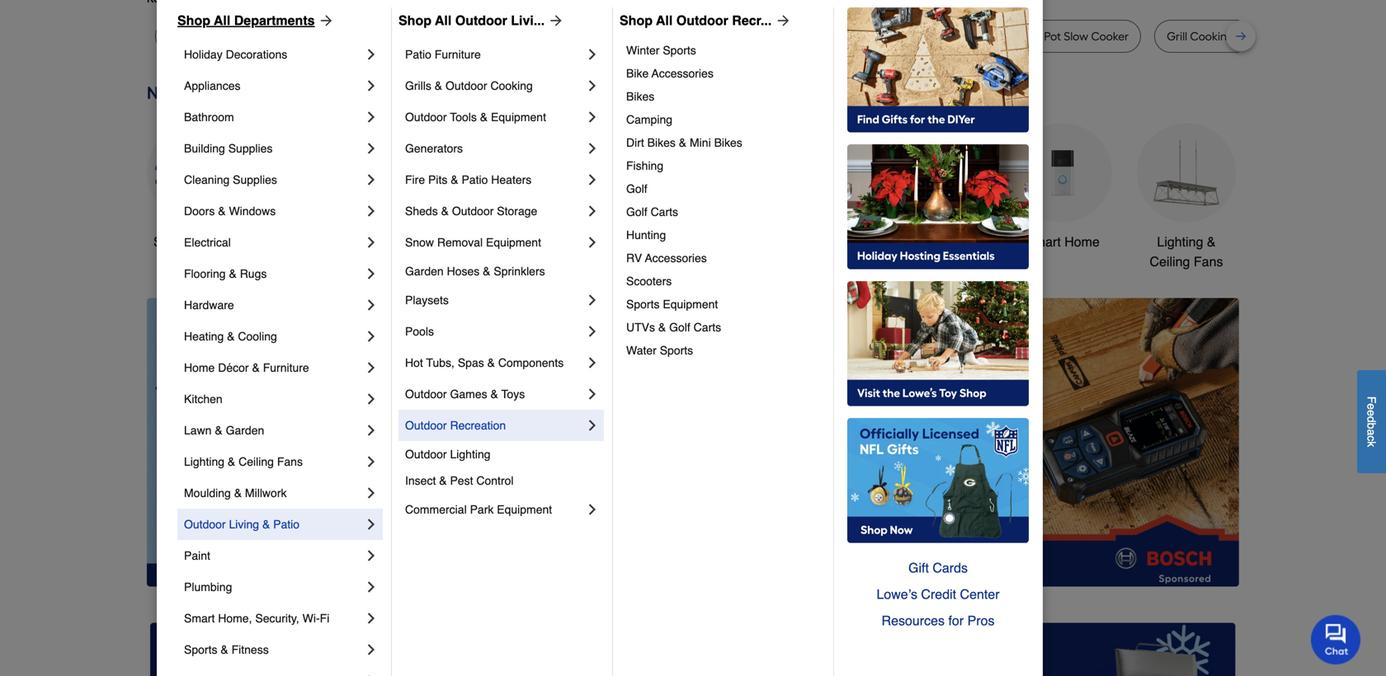 Task type: describe. For each thing, give the bounding box(es) containing it.
& inside moulding & millwork link
[[234, 487, 242, 500]]

chevron right image for paint
[[363, 548, 380, 565]]

& inside dirt bikes & mini bikes link
[[679, 136, 687, 149]]

control
[[477, 475, 514, 488]]

officially licensed n f l gifts. shop now. image
[[848, 418, 1029, 544]]

commercial
[[405, 503, 467, 517]]

shop all outdoor livi...
[[399, 13, 545, 28]]

chevron right image for outdoor living & patio
[[363, 517, 380, 533]]

bikes down bike
[[626, 90, 655, 103]]

rv accessories
[[626, 252, 707, 265]]

tubs,
[[426, 357, 455, 370]]

lighting inside lighting & ceiling fans
[[1158, 234, 1204, 250]]

fitness
[[232, 644, 269, 657]]

kitchen for kitchen
[[184, 393, 223, 406]]

up to 35 percent off select small appliances. image
[[521, 623, 866, 677]]

garden inside garden hoses & sprinklers link
[[405, 265, 444, 278]]

supplies for cleaning supplies
[[233, 173, 277, 187]]

chevron right image for outdoor recreation
[[584, 418, 601, 434]]

hunting link
[[626, 224, 822, 247]]

outdoor recreation
[[405, 419, 506, 432]]

electrical
[[184, 236, 231, 249]]

pools link
[[405, 316, 584, 347]]

rugs
[[240, 267, 267, 281]]

equipment inside "outdoor tools & equipment"
[[784, 254, 847, 269]]

recreation
[[450, 419, 506, 432]]

get up to 2 free select tools or batteries when you buy 1 with select purchases. image
[[150, 623, 495, 677]]

0 vertical spatial bathroom
[[184, 111, 234, 124]]

chat invite button image
[[1312, 615, 1362, 665]]

f e e d b a c k button
[[1358, 371, 1387, 474]]

& inside fire pits & patio heaters link
[[451, 173, 459, 187]]

f e e d b a c k
[[1366, 397, 1379, 448]]

arrow right image for shop all outdoor recr...
[[772, 12, 792, 29]]

outdoor down moulding
[[184, 518, 226, 532]]

pot for crock pot
[[304, 29, 321, 43]]

outdoor lighting link
[[405, 442, 601, 468]]

building
[[184, 142, 225, 155]]

& inside flooring & rugs link
[[229, 267, 237, 281]]

chevron right image for lawn & garden
[[363, 423, 380, 439]]

pits
[[428, 173, 448, 187]]

rv
[[626, 252, 642, 265]]

outdoor up patio furniture link
[[455, 13, 507, 28]]

décor
[[218, 362, 249, 375]]

crock pot cooking pot
[[762, 29, 879, 43]]

doors & windows link
[[184, 196, 363, 227]]

1 vertical spatial bathroom
[[911, 234, 968, 250]]

playsets
[[405, 294, 449, 307]]

1 horizontal spatial outdoor tools & equipment
[[768, 234, 863, 269]]

water sports link
[[626, 339, 822, 362]]

kitchen link
[[184, 384, 363, 415]]

smart for smart home, security, wi-fi
[[184, 612, 215, 626]]

& inside utvs & golf carts link
[[659, 321, 666, 334]]

& inside home décor & furniture link
[[252, 362, 260, 375]]

resources for pros link
[[848, 608, 1029, 635]]

snow removal equipment link
[[405, 227, 584, 258]]

triple slow cooker
[[359, 29, 456, 43]]

a
[[1366, 430, 1379, 436]]

& inside doors & windows link
[[218, 205, 226, 218]]

flooring & rugs
[[184, 267, 267, 281]]

golf for golf carts
[[626, 206, 648, 219]]

1 e from the top
[[1366, 404, 1379, 410]]

chevron right image for grills & outdoor cooking
[[584, 78, 601, 94]]

fishing link
[[626, 154, 822, 177]]

garden hoses & sprinklers
[[405, 265, 545, 278]]

security,
[[255, 612, 299, 626]]

appliances link
[[184, 70, 363, 102]]

storage
[[497, 205, 538, 218]]

chevron right image for electrical
[[363, 234, 380, 251]]

gift
[[909, 561, 929, 576]]

crock pot
[[271, 29, 321, 43]]

chevron right image for building supplies
[[363, 140, 380, 157]]

sports & fitness
[[184, 644, 269, 657]]

gift cards
[[909, 561, 968, 576]]

wi-
[[303, 612, 320, 626]]

new deals every day during 25 days of deals image
[[147, 79, 1240, 107]]

decorations for christmas
[[533, 254, 603, 269]]

0 horizontal spatial lighting
[[184, 456, 225, 469]]

grill
[[1167, 29, 1188, 43]]

arrow left image
[[454, 443, 470, 459]]

windows
[[229, 205, 276, 218]]

rv accessories link
[[626, 247, 822, 270]]

removal
[[437, 236, 483, 249]]

0 vertical spatial lighting & ceiling fans link
[[1137, 123, 1236, 272]]

hot tubs, spas & components link
[[405, 347, 584, 379]]

chevron right image for doors & windows
[[363, 203, 380, 220]]

chevron right image for moulding & millwork
[[363, 485, 380, 502]]

outdoor up snow removal equipment
[[452, 205, 494, 218]]

2 cooker from the left
[[418, 29, 456, 43]]

1 slow from the left
[[168, 29, 192, 43]]

scroll to item #5 image
[[917, 557, 957, 564]]

& inside insect & pest control link
[[439, 475, 447, 488]]

& inside sports & fitness link
[[221, 644, 228, 657]]

1 horizontal spatial bathroom link
[[890, 123, 989, 252]]

chevron right image for generators
[[584, 140, 601, 157]]

1 cooking from the left
[[815, 29, 859, 43]]

shop for shop all outdoor recr...
[[620, 13, 653, 28]]

garden hoses & sprinklers link
[[405, 258, 601, 285]]

water
[[626, 344, 657, 357]]

water sports
[[626, 344, 693, 357]]

camping
[[626, 113, 673, 126]]

all for shop all departments
[[214, 13, 231, 28]]

0 horizontal spatial lighting & ceiling fans link
[[184, 447, 363, 478]]

outdoor up insect
[[405, 448, 447, 461]]

& inside 'lawn & garden' link
[[215, 424, 223, 437]]

2 horizontal spatial arrow right image
[[1209, 443, 1226, 459]]

hardware link
[[184, 290, 363, 321]]

chevron right image for patio furniture
[[584, 46, 601, 63]]

plumbing link
[[184, 572, 363, 603]]

patio furniture link
[[405, 39, 584, 70]]

grate
[[1237, 29, 1268, 43]]

games
[[450, 388, 487, 401]]

hardware
[[184, 299, 234, 312]]

sports & fitness link
[[184, 635, 363, 666]]

bike accessories
[[626, 67, 714, 80]]

1 horizontal spatial patio
[[405, 48, 432, 61]]

cleaning supplies
[[184, 173, 277, 187]]

golf inside utvs & golf carts link
[[669, 321, 691, 334]]

livi...
[[511, 13, 545, 28]]

grills & outdoor cooking
[[405, 79, 533, 92]]

paint link
[[184, 541, 363, 572]]

warming
[[1281, 29, 1330, 43]]

supplies for building supplies
[[228, 142, 273, 155]]

bikes down camping link
[[714, 136, 743, 149]]

sheds & outdoor storage
[[405, 205, 538, 218]]

chevron right image for hot tubs, spas & components
[[584, 355, 601, 371]]

credit
[[921, 587, 957, 603]]

all for shop all outdoor recr...
[[656, 13, 673, 28]]

1 vertical spatial lighting & ceiling fans
[[184, 456, 303, 469]]

hunting
[[626, 229, 666, 242]]

sports left fitness
[[184, 644, 217, 657]]

accessories for bike accessories
[[652, 67, 714, 80]]

chevron right image for flooring & rugs
[[363, 266, 380, 282]]

arrow right image for shop all outdoor livi...
[[545, 12, 565, 29]]

0 horizontal spatial outdoor tools & equipment link
[[405, 102, 584, 133]]

0 horizontal spatial fans
[[277, 456, 303, 469]]

winter
[[626, 44, 660, 57]]

2 slow from the left
[[391, 29, 415, 43]]

center
[[960, 587, 1000, 603]]

utvs
[[626, 321, 655, 334]]

pot for crock pot slow cooker
[[1044, 29, 1061, 43]]

chevron right image for sheds & outdoor storage
[[584, 203, 601, 220]]

triple
[[359, 29, 388, 43]]

winter sports
[[626, 44, 696, 57]]

holiday
[[184, 48, 223, 61]]

commercial park equipment link
[[405, 494, 584, 526]]

& inside outdoor games & toys link
[[491, 388, 498, 401]]

park
[[470, 503, 494, 517]]

carts inside "link"
[[651, 206, 678, 219]]

countertop
[[553, 29, 614, 43]]

lowe's credit center link
[[848, 582, 1029, 608]]

chevron right image for plumbing
[[363, 579, 380, 596]]

2 e from the top
[[1366, 410, 1379, 417]]

plumbing
[[184, 581, 232, 594]]

chevron right image for bathroom
[[363, 109, 380, 125]]

insect
[[405, 475, 436, 488]]



Task type: locate. For each thing, give the bounding box(es) containing it.
4 pot from the left
[[956, 29, 973, 43]]

1 horizontal spatial slow
[[391, 29, 415, 43]]

0 horizontal spatial shop
[[177, 13, 210, 28]]

sports down food warmer on the top of the page
[[663, 44, 696, 57]]

appliances
[[184, 79, 241, 92]]

shop for shop all outdoor livi...
[[399, 13, 432, 28]]

all up patio furniture
[[435, 13, 452, 28]]

1 vertical spatial garden
[[226, 424, 264, 437]]

home inside 'smart home' link
[[1065, 234, 1100, 250]]

microwave
[[494, 29, 551, 43]]

0 horizontal spatial garden
[[226, 424, 264, 437]]

0 vertical spatial home
[[1065, 234, 1100, 250]]

supplies up "cleaning supplies"
[[228, 142, 273, 155]]

warmer
[[681, 29, 724, 43]]

paint
[[184, 550, 210, 563]]

1 cooker from the left
[[195, 29, 233, 43]]

all up food
[[656, 13, 673, 28]]

spas
[[458, 357, 484, 370]]

golf up hunting
[[626, 206, 648, 219]]

outdoor living & patio
[[184, 518, 300, 532]]

flooring
[[184, 267, 226, 281]]

patio for fire pits & patio heaters
[[462, 173, 488, 187]]

0 vertical spatial supplies
[[228, 142, 273, 155]]

cleaning supplies link
[[184, 164, 363, 196]]

patio down triple slow cooker
[[405, 48, 432, 61]]

1 vertical spatial outdoor tools & equipment
[[768, 234, 863, 269]]

f
[[1366, 397, 1379, 404]]

kitchen faucets
[[644, 234, 739, 250]]

1 horizontal spatial lighting
[[450, 448, 491, 461]]

crock pot slow cooker
[[1011, 29, 1129, 43]]

fi
[[320, 612, 330, 626]]

crock
[[271, 29, 301, 43], [762, 29, 793, 43], [1011, 29, 1042, 43]]

up to 30 percent off select grills and accessories. image
[[892, 623, 1236, 677]]

christmas decorations
[[533, 234, 603, 269]]

tools inside "outdoor tools & equipment"
[[820, 234, 850, 250]]

utvs & golf carts
[[626, 321, 721, 334]]

1 horizontal spatial smart
[[1026, 234, 1061, 250]]

food warmer
[[652, 29, 724, 43]]

1 horizontal spatial lighting & ceiling fans
[[1150, 234, 1224, 269]]

crock down recr...
[[762, 29, 793, 43]]

garden down kitchen link
[[226, 424, 264, 437]]

0 horizontal spatial carts
[[651, 206, 678, 219]]

0 vertical spatial patio
[[405, 48, 432, 61]]

1 horizontal spatial ceiling
[[1150, 254, 1191, 269]]

chevron right image for hardware
[[363, 297, 380, 314]]

1 horizontal spatial decorations
[[533, 254, 603, 269]]

crock for crock pot slow cooker
[[1011, 29, 1042, 43]]

2 pot from the left
[[795, 29, 812, 43]]

crock down departments
[[271, 29, 301, 43]]

fire pits & patio heaters
[[405, 173, 532, 187]]

find gifts for the diyer. image
[[848, 7, 1029, 133]]

chevron right image for outdoor games & toys
[[584, 386, 601, 403]]

scooters link
[[626, 270, 822, 293]]

departments
[[234, 13, 315, 28]]

0 horizontal spatial patio
[[273, 518, 300, 532]]

2 vertical spatial patio
[[273, 518, 300, 532]]

2 horizontal spatial cooker
[[1092, 29, 1129, 43]]

1 horizontal spatial carts
[[694, 321, 721, 334]]

5 pot from the left
[[1044, 29, 1061, 43]]

furniture
[[435, 48, 481, 61], [263, 362, 309, 375]]

pot for crock pot cooking pot
[[795, 29, 812, 43]]

supplies up "windows"
[[233, 173, 277, 187]]

outdoor down golf carts "link"
[[768, 234, 816, 250]]

e up 'd'
[[1366, 404, 1379, 410]]

shop all deals link
[[147, 123, 246, 252]]

1 vertical spatial carts
[[694, 321, 721, 334]]

pest
[[450, 475, 473, 488]]

commercial park equipment
[[405, 503, 552, 517]]

hot tubs, spas & components
[[405, 357, 564, 370]]

chevron right image for fire pits & patio heaters
[[584, 172, 601, 188]]

0 vertical spatial smart
[[1026, 234, 1061, 250]]

building supplies
[[184, 142, 273, 155]]

& inside hot tubs, spas & components link
[[487, 357, 495, 370]]

cooker
[[195, 29, 233, 43], [418, 29, 456, 43], [1092, 29, 1129, 43]]

3 shop from the left
[[620, 13, 653, 28]]

0 horizontal spatial outdoor tools & equipment
[[405, 111, 546, 124]]

pot
[[304, 29, 321, 43], [795, 29, 812, 43], [862, 29, 879, 43], [956, 29, 973, 43], [1044, 29, 1061, 43]]

outdoor down grills
[[405, 111, 447, 124]]

0 vertical spatial carts
[[651, 206, 678, 219]]

microwave countertop
[[494, 29, 614, 43]]

pools
[[405, 325, 434, 338]]

1 horizontal spatial fans
[[1194, 254, 1224, 269]]

1 horizontal spatial cooking
[[1191, 29, 1235, 43]]

arrow right image
[[545, 12, 565, 29], [772, 12, 792, 29], [1209, 443, 1226, 459]]

heating & cooling
[[184, 330, 277, 343]]

lighting
[[1158, 234, 1204, 250], [450, 448, 491, 461], [184, 456, 225, 469]]

chevron right image for playsets
[[584, 292, 601, 309]]

outdoor up "outdoor lighting"
[[405, 419, 447, 432]]

0 horizontal spatial slow
[[168, 29, 192, 43]]

e up b
[[1366, 410, 1379, 417]]

arrow right image
[[315, 12, 335, 29]]

kitchen up "lawn" on the bottom left of page
[[184, 393, 223, 406]]

garden up playsets
[[405, 265, 444, 278]]

1 horizontal spatial bathroom
[[911, 234, 968, 250]]

crock right the instant pot
[[1011, 29, 1042, 43]]

chevron right image for outdoor tools & equipment
[[584, 109, 601, 125]]

0 vertical spatial garden
[[405, 265, 444, 278]]

& inside the "outdoor living & patio" link
[[262, 518, 270, 532]]

2 vertical spatial golf
[[669, 321, 691, 334]]

& inside garden hoses & sprinklers link
[[483, 265, 491, 278]]

sheds & outdoor storage link
[[405, 196, 584, 227]]

2 horizontal spatial slow
[[1064, 29, 1089, 43]]

furniture down heating & cooling link
[[263, 362, 309, 375]]

fans
[[1194, 254, 1224, 269], [277, 456, 303, 469]]

fire
[[405, 173, 425, 187]]

grills & outdoor cooking link
[[405, 70, 584, 102]]

1 vertical spatial decorations
[[533, 254, 603, 269]]

1 vertical spatial patio
[[462, 173, 488, 187]]

supplies inside "link"
[[233, 173, 277, 187]]

fans inside lighting & ceiling fans
[[1194, 254, 1224, 269]]

advertisement region
[[440, 298, 1240, 591]]

accessories down winter sports
[[652, 67, 714, 80]]

smart for smart home
[[1026, 234, 1061, 250]]

chevron right image
[[363, 46, 380, 63], [584, 46, 601, 63], [363, 78, 380, 94], [584, 78, 601, 94], [584, 109, 601, 125], [363, 140, 380, 157], [584, 140, 601, 157], [584, 172, 601, 188], [584, 203, 601, 220], [363, 297, 380, 314], [363, 329, 380, 345], [363, 360, 380, 376], [584, 386, 601, 403], [584, 418, 601, 434], [363, 454, 380, 470], [584, 502, 601, 518], [363, 579, 380, 596], [363, 611, 380, 627], [363, 674, 380, 677]]

shop inside 'link'
[[177, 13, 210, 28]]

carts up hunting
[[651, 206, 678, 219]]

outdoor down hot
[[405, 388, 447, 401]]

chevron right image for commercial park equipment
[[584, 502, 601, 518]]

0 horizontal spatial home
[[184, 362, 215, 375]]

cooker up patio furniture
[[418, 29, 456, 43]]

0 horizontal spatial lighting & ceiling fans
[[184, 456, 303, 469]]

2 horizontal spatial shop
[[620, 13, 653, 28]]

crock for crock pot cooking pot
[[762, 29, 793, 43]]

patio for outdoor living & patio
[[273, 518, 300, 532]]

1 vertical spatial furniture
[[263, 362, 309, 375]]

playsets link
[[405, 285, 584, 316]]

0 vertical spatial furniture
[[435, 48, 481, 61]]

e
[[1366, 404, 1379, 410], [1366, 410, 1379, 417]]

cooker left grill at the top of the page
[[1092, 29, 1129, 43]]

heaters
[[491, 173, 532, 187]]

shop all outdoor recr... link
[[620, 11, 792, 31]]

tools link
[[395, 123, 494, 252]]

faucets
[[692, 234, 739, 250]]

0 horizontal spatial ceiling
[[239, 456, 274, 469]]

pot for instant pot
[[956, 29, 973, 43]]

grill cooking grate & warming rack
[[1167, 29, 1359, 43]]

golf carts
[[626, 206, 678, 219]]

1 horizontal spatial crock
[[762, 29, 793, 43]]

0 vertical spatial accessories
[[652, 67, 714, 80]]

patio up paint link
[[273, 518, 300, 532]]

0 vertical spatial decorations
[[226, 48, 287, 61]]

for
[[949, 614, 964, 629]]

chevron right image for holiday decorations
[[363, 46, 380, 63]]

holiday decorations link
[[184, 39, 363, 70]]

insect & pest control
[[405, 475, 514, 488]]

cleaning
[[184, 173, 230, 187]]

& inside grills & outdoor cooking link
[[435, 79, 442, 92]]

cooker up holiday
[[195, 29, 233, 43]]

shop for shop all departments
[[177, 13, 210, 28]]

chevron right image for appliances
[[363, 78, 380, 94]]

all inside 'link'
[[214, 13, 231, 28]]

sprinklers
[[494, 265, 545, 278]]

0 horizontal spatial crock
[[271, 29, 301, 43]]

furniture up grills & outdoor cooking
[[435, 48, 481, 61]]

1 vertical spatial accessories
[[645, 252, 707, 265]]

1 horizontal spatial shop
[[399, 13, 432, 28]]

outdoor tools & equipment
[[405, 111, 546, 124], [768, 234, 863, 269]]

chevron right image
[[363, 109, 380, 125], [363, 172, 380, 188], [363, 203, 380, 220], [363, 234, 380, 251], [584, 234, 601, 251], [363, 266, 380, 282], [584, 292, 601, 309], [584, 324, 601, 340], [584, 355, 601, 371], [363, 391, 380, 408], [363, 423, 380, 439], [363, 485, 380, 502], [363, 517, 380, 533], [363, 548, 380, 565], [363, 642, 380, 659]]

golf down fishing
[[626, 182, 648, 196]]

smart home link
[[1014, 123, 1113, 252]]

golf link
[[626, 177, 822, 201]]

0 vertical spatial ceiling
[[1150, 254, 1191, 269]]

mini
[[690, 136, 711, 149]]

patio furniture
[[405, 48, 481, 61]]

scroll to item #2 element
[[795, 556, 838, 566]]

all for shop all deals
[[188, 234, 202, 250]]

golf inside golf carts "link"
[[626, 206, 648, 219]]

chevron right image for sports & fitness
[[363, 642, 380, 659]]

snow removal equipment
[[405, 236, 541, 249]]

3 pot from the left
[[862, 29, 879, 43]]

3 crock from the left
[[1011, 29, 1042, 43]]

garden inside 'lawn & garden' link
[[226, 424, 264, 437]]

1 vertical spatial ceiling
[[239, 456, 274, 469]]

2 horizontal spatial crock
[[1011, 29, 1042, 43]]

decorations down shop all departments 'link'
[[226, 48, 287, 61]]

arrow right image inside shop all outdoor recr... link
[[772, 12, 792, 29]]

1 horizontal spatial outdoor tools & equipment link
[[766, 123, 865, 272]]

0 vertical spatial kitchen
[[644, 234, 688, 250]]

2 horizontal spatial lighting
[[1158, 234, 1204, 250]]

chevron right image for kitchen
[[363, 391, 380, 408]]

equipment
[[491, 111, 546, 124], [486, 236, 541, 249], [784, 254, 847, 269], [663, 298, 718, 311], [497, 503, 552, 517]]

& inside sheds & outdoor storage link
[[441, 205, 449, 218]]

0 vertical spatial outdoor tools & equipment
[[405, 111, 546, 124]]

visit the lowe's toy shop. image
[[848, 281, 1029, 407]]

golf for golf
[[626, 182, 648, 196]]

1 vertical spatial lighting & ceiling fans link
[[184, 447, 363, 478]]

sports
[[663, 44, 696, 57], [626, 298, 660, 311], [660, 344, 693, 357], [184, 644, 217, 657]]

crock for crock pot
[[271, 29, 301, 43]]

0 horizontal spatial bathroom
[[184, 111, 234, 124]]

1 vertical spatial kitchen
[[184, 393, 223, 406]]

smart home, security, wi-fi
[[184, 612, 330, 626]]

3 cooker from the left
[[1092, 29, 1129, 43]]

1 horizontal spatial lighting & ceiling fans link
[[1137, 123, 1236, 272]]

dirt bikes & mini bikes link
[[626, 131, 822, 154]]

1 vertical spatial golf
[[626, 206, 648, 219]]

1 horizontal spatial home
[[1065, 234, 1100, 250]]

generators link
[[405, 133, 584, 164]]

1 vertical spatial fans
[[277, 456, 303, 469]]

1 horizontal spatial arrow right image
[[772, 12, 792, 29]]

1 horizontal spatial furniture
[[435, 48, 481, 61]]

holiday hosting essentials. image
[[848, 144, 1029, 270]]

chevron right image for smart home, security, wi-fi
[[363, 611, 380, 627]]

all right shop
[[188, 234, 202, 250]]

all for shop all outdoor livi...
[[435, 13, 452, 28]]

decorations down christmas
[[533, 254, 603, 269]]

shop these last-minute gifts. $99 or less. quantities are limited and won't last. image
[[147, 298, 414, 587]]

1 vertical spatial supplies
[[233, 173, 277, 187]]

2 shop from the left
[[399, 13, 432, 28]]

sports equipment link
[[626, 293, 822, 316]]

1 vertical spatial smart
[[184, 612, 215, 626]]

hoses
[[447, 265, 480, 278]]

home décor & furniture
[[184, 362, 309, 375]]

0 horizontal spatial decorations
[[226, 48, 287, 61]]

decorations for holiday
[[226, 48, 287, 61]]

sports up the utvs
[[626, 298, 660, 311]]

accessories down kitchen faucets
[[645, 252, 707, 265]]

1 horizontal spatial garden
[[405, 265, 444, 278]]

generators
[[405, 142, 463, 155]]

ceiling inside lighting & ceiling fans
[[1150, 254, 1191, 269]]

0 vertical spatial lighting & ceiling fans
[[1150, 234, 1224, 269]]

recommended searches for you heading
[[147, 0, 1240, 7]]

patio up sheds & outdoor storage
[[462, 173, 488, 187]]

golf
[[626, 182, 648, 196], [626, 206, 648, 219], [669, 321, 691, 334]]

golf down sports equipment
[[669, 321, 691, 334]]

home inside home décor & furniture link
[[184, 362, 215, 375]]

scroll to item #4 image
[[878, 557, 917, 564]]

& inside heating & cooling link
[[227, 330, 235, 343]]

2 cooking from the left
[[1191, 29, 1235, 43]]

chevron right image for cleaning supplies
[[363, 172, 380, 188]]

2 horizontal spatial patio
[[462, 173, 488, 187]]

patio
[[405, 48, 432, 61], [462, 173, 488, 187], [273, 518, 300, 532]]

chevron right image for snow removal equipment
[[584, 234, 601, 251]]

accessories for rv accessories
[[645, 252, 707, 265]]

chevron right image for lighting & ceiling fans
[[363, 454, 380, 470]]

1 shop from the left
[[177, 13, 210, 28]]

scooters
[[626, 275, 672, 288]]

outdoor games & toys
[[405, 388, 525, 401]]

0 horizontal spatial cooker
[[195, 29, 233, 43]]

0 vertical spatial fans
[[1194, 254, 1224, 269]]

0 vertical spatial golf
[[626, 182, 648, 196]]

fishing
[[626, 159, 664, 173]]

carts down sports equipment link
[[694, 321, 721, 334]]

shop all departments link
[[177, 11, 335, 31]]

outdoor inside "outdoor tools & equipment"
[[768, 234, 816, 250]]

chevron right image for heating & cooling
[[363, 329, 380, 345]]

bathroom
[[184, 111, 234, 124], [911, 234, 968, 250]]

moulding & millwork
[[184, 487, 287, 500]]

0 horizontal spatial kitchen
[[184, 393, 223, 406]]

1 horizontal spatial cooker
[[418, 29, 456, 43]]

outdoor lighting
[[405, 448, 491, 461]]

all up slow cooker
[[214, 13, 231, 28]]

1 crock from the left
[[271, 29, 301, 43]]

outdoor down patio furniture
[[446, 79, 487, 92]]

kitchen faucets link
[[642, 123, 741, 252]]

3 slow from the left
[[1064, 29, 1089, 43]]

outdoor up warmer
[[677, 13, 729, 28]]

0 horizontal spatial arrow right image
[[545, 12, 565, 29]]

1 pot from the left
[[304, 29, 321, 43]]

0 horizontal spatial bathroom link
[[184, 102, 363, 133]]

kitchen up rv accessories
[[644, 234, 688, 250]]

k
[[1366, 442, 1379, 448]]

2 crock from the left
[[762, 29, 793, 43]]

0 horizontal spatial cooking
[[815, 29, 859, 43]]

sports down utvs & golf carts
[[660, 344, 693, 357]]

arrow right image inside shop all outdoor livi... link
[[545, 12, 565, 29]]

shop up slow cooker
[[177, 13, 210, 28]]

bikes down camping at left top
[[648, 136, 676, 149]]

kitchen for kitchen faucets
[[644, 234, 688, 250]]

food
[[652, 29, 678, 43]]

0 horizontal spatial smart
[[184, 612, 215, 626]]

chevron right image for home décor & furniture
[[363, 360, 380, 376]]

shop up triple slow cooker
[[399, 13, 432, 28]]

0 horizontal spatial furniture
[[263, 362, 309, 375]]

1 vertical spatial home
[[184, 362, 215, 375]]

shop up winter
[[620, 13, 653, 28]]

1 horizontal spatial kitchen
[[644, 234, 688, 250]]

chevron right image for pools
[[584, 324, 601, 340]]

dirt bikes & mini bikes
[[626, 136, 743, 149]]



Task type: vqa. For each thing, say whether or not it's contained in the screenshot.
Credit
yes



